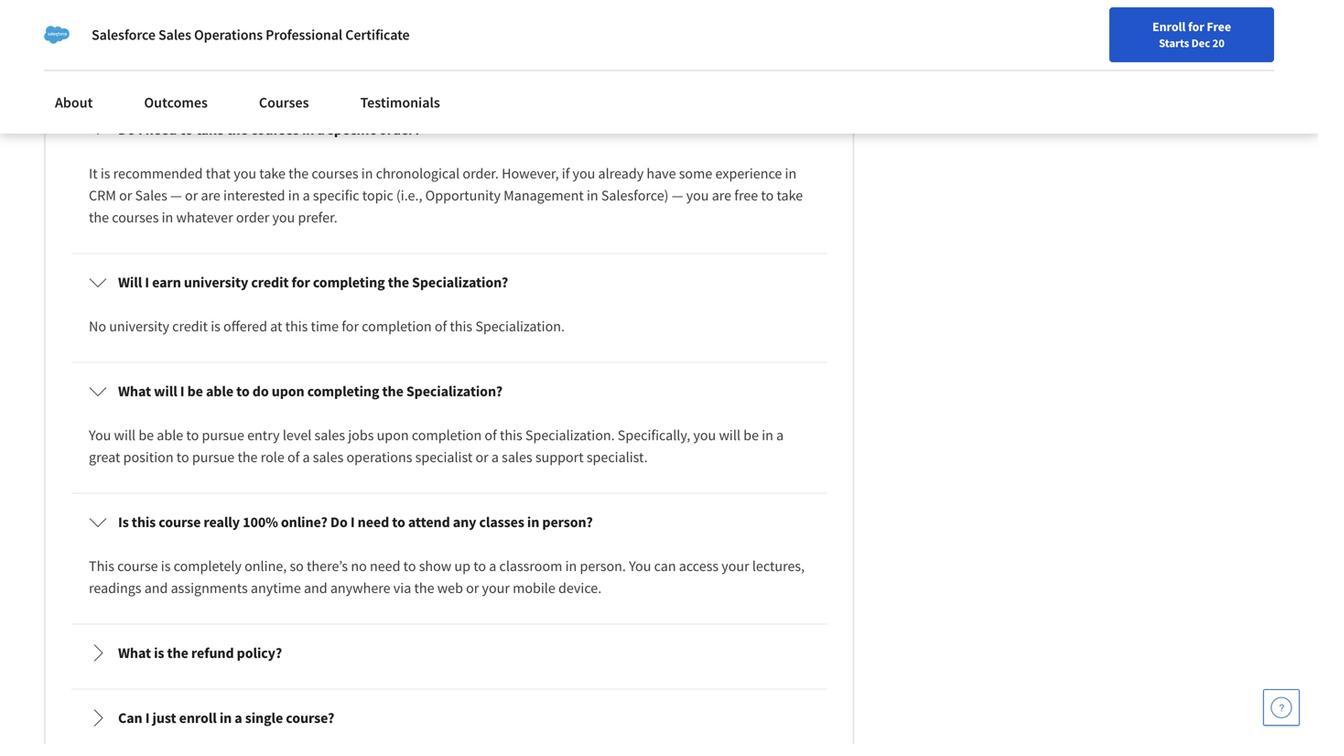 Task type: locate. For each thing, give the bounding box(es) containing it.
your
[[722, 557, 750, 575], [482, 579, 510, 597]]

1 horizontal spatial this
[[129, 55, 154, 74]]

what
[[118, 11, 151, 30], [118, 382, 151, 401], [118, 644, 151, 662]]

0 horizontal spatial —
[[170, 186, 182, 205]]

1 vertical spatial able
[[157, 426, 183, 445]]

operations
[[194, 26, 263, 44]]

classroom
[[500, 557, 563, 575]]

take right 'free'
[[777, 186, 803, 205]]

to down outcomes at the top left of page
[[180, 120, 193, 139]]

testimonials
[[360, 93, 440, 112]]

0 horizontal spatial of
[[287, 448, 300, 466]]

course?
[[286, 709, 335, 727]]

3 what from the top
[[118, 644, 151, 662]]

1 vertical spatial take
[[259, 164, 286, 183]]

order.
[[463, 164, 499, 183]]

i for earn
[[145, 273, 149, 292]]

classes
[[479, 513, 525, 531]]

is down salesforce sales operations professional certificate
[[246, 55, 256, 74]]

0 vertical spatial of
[[435, 317, 447, 336]]

upon
[[272, 382, 305, 401], [377, 426, 409, 445]]

able left do
[[206, 382, 234, 401]]

for up no university credit is offered at this time for completion of this specialization.
[[292, 273, 310, 292]]

you down some
[[686, 186, 709, 205]]

you right 'order' at the left
[[272, 208, 295, 227]]

0 horizontal spatial your
[[482, 579, 510, 597]]

i left the just
[[145, 709, 150, 727]]

this up readings
[[89, 557, 114, 575]]

the down crm
[[89, 208, 109, 227]]

this down will i earn university credit for completing the specialization? dropdown button
[[450, 317, 473, 336]]

courses link
[[248, 82, 320, 123]]

what inside what is the refund policy? dropdown button
[[118, 644, 151, 662]]

1 horizontal spatial upon
[[377, 426, 409, 445]]

the up no university credit is offered at this time for completion of this specialization.
[[388, 273, 409, 292]]

the up operations
[[382, 382, 404, 401]]

1 vertical spatial you
[[629, 557, 651, 575]]

or right web
[[466, 579, 479, 597]]

0 horizontal spatial be
[[139, 426, 154, 445]]

device.
[[559, 579, 602, 597]]

0 vertical spatial what
[[118, 11, 151, 30]]

will up great
[[114, 426, 136, 445]]

or up whatever
[[185, 186, 198, 205]]

0 vertical spatial able
[[206, 382, 234, 401]]

0 horizontal spatial able
[[157, 426, 183, 445]]

upon right do
[[272, 382, 305, 401]]

None search field
[[261, 11, 563, 48]]

a inside "it is recommended that you take the courses in chronological order. however, if you already have some experience in crm or sales — or are interested in a specific topic (i.e., opportunity management in salesforce) — you are free to take the courses in whatever order you prefer."
[[303, 186, 310, 205]]

the inside dropdown button
[[167, 644, 188, 662]]

course
[[159, 513, 201, 531], [117, 557, 158, 575]]

be inside what will i be able to do upon completing the specialization? "dropdown button"
[[187, 382, 203, 401]]

the inside "dropdown button"
[[382, 382, 404, 401]]

credit down earn
[[172, 317, 208, 336]]

no
[[89, 317, 106, 336]]

1 horizontal spatial do
[[330, 513, 348, 531]]

will for what
[[154, 382, 177, 401]]

what inside 'what background knowledge is necessary?' 'dropdown button'
[[118, 11, 151, 30]]

1 vertical spatial courses
[[312, 164, 359, 183]]

0 horizontal spatial upon
[[272, 382, 305, 401]]

is left 'refund'
[[154, 644, 164, 662]]

able up the 'position'
[[157, 426, 183, 445]]

1 vertical spatial specific
[[313, 186, 359, 205]]

completion up 'specialist'
[[412, 426, 482, 445]]

0 vertical spatial specialization?
[[412, 273, 508, 292]]

of
[[435, 317, 447, 336], [485, 426, 497, 445], [287, 448, 300, 466]]

do
[[253, 382, 269, 401]]

for
[[1189, 18, 1205, 35], [317, 55, 335, 74], [292, 273, 310, 292], [342, 317, 359, 336]]

pursue left role
[[192, 448, 235, 466]]

take
[[196, 120, 224, 139], [259, 164, 286, 183], [777, 186, 803, 205]]

specialization. up support
[[526, 426, 615, 445]]

you inside you will be able to pursue entry level sales jobs upon completion of this specialization. specifically, you will be in a great position to pursue the role of a sales operations specialist or a sales support specialist.
[[694, 426, 716, 445]]

specialization. inside you will be able to pursue entry level sales jobs upon completion of this specialization. specifically, you will be in a great position to pursue the role of a sales operations specialist or a sales support specialist.
[[526, 426, 615, 445]]

i left do
[[180, 382, 185, 401]]

in inside you will be able to pursue entry level sales jobs upon completion of this specialization. specifically, you will be in a great position to pursue the role of a sales operations specialist or a sales support specialist.
[[762, 426, 774, 445]]

the right via
[[414, 579, 435, 597]]

specific inside do i need to take the courses in a specific order? 'dropdown button'
[[328, 120, 376, 139]]

need down outcomes at the top left of page
[[145, 120, 177, 139]]

0 horizontal spatial university
[[109, 317, 169, 336]]

show notifications image
[[1106, 23, 1128, 45]]

so
[[290, 557, 304, 575]]

a
[[317, 120, 325, 139], [303, 186, 310, 205], [777, 426, 784, 445], [303, 448, 310, 466], [492, 448, 499, 466], [489, 557, 497, 575], [235, 709, 242, 727]]

this inside dropdown button
[[132, 513, 156, 531]]

1 horizontal spatial your
[[722, 557, 750, 575]]

1 vertical spatial do
[[330, 513, 348, 531]]

what up can
[[118, 644, 151, 662]]

0 vertical spatial course
[[159, 513, 201, 531]]

courses
[[251, 120, 299, 139], [312, 164, 359, 183], [112, 208, 159, 227]]

1 vertical spatial specialization?
[[406, 382, 503, 401]]

1 vertical spatial course
[[117, 557, 158, 575]]

0 horizontal spatial credit
[[172, 317, 208, 336]]

university inside will i earn university credit for completing the specialization? dropdown button
[[184, 273, 248, 292]]

specialization? up you will be able to pursue entry level sales jobs upon completion of this specialization. specifically, you will be in a great position to pursue the role of a sales operations specialist or a sales support specialist.
[[406, 382, 503, 401]]

completion down will i earn university credit for completing the specialization? dropdown button
[[362, 317, 432, 336]]

0 vertical spatial credit
[[251, 273, 289, 292]]

0 vertical spatial upon
[[272, 382, 305, 401]]

a inside this course is completely online, so there's no need to show up to a classroom in person. you can access your lectures, readings and assignments anytime and anywhere via the web or your mobile device.
[[489, 557, 497, 575]]

sales up specialization
[[158, 26, 191, 44]]

is left completely
[[161, 557, 171, 575]]

menu item
[[969, 18, 1086, 78]]

already
[[598, 164, 644, 183]]

no
[[351, 557, 367, 575]]

upon up operations
[[377, 426, 409, 445]]

experience
[[716, 164, 782, 183]]

1 are from the left
[[201, 186, 221, 205]]

— down recommended
[[170, 186, 182, 205]]

credit up at at the left top of page
[[251, 273, 289, 292]]

and right readings
[[144, 579, 168, 597]]

specialization?
[[412, 273, 508, 292], [406, 382, 503, 401]]

you up great
[[89, 426, 111, 445]]

order?
[[379, 120, 421, 139]]

0 vertical spatial completing
[[313, 273, 385, 292]]

to left do
[[236, 382, 250, 401]]

1 horizontal spatial will
[[154, 382, 177, 401]]

courses
[[259, 93, 309, 112]]

pursue left entry
[[202, 426, 244, 445]]

to right 'free'
[[761, 186, 774, 205]]

course left really
[[159, 513, 201, 531]]

topic
[[362, 186, 394, 205]]

in inside 'dropdown button'
[[302, 120, 314, 139]]

the
[[227, 120, 248, 139], [289, 164, 309, 183], [89, 208, 109, 227], [388, 273, 409, 292], [382, 382, 404, 401], [238, 448, 258, 466], [414, 579, 435, 597], [167, 644, 188, 662]]

0 horizontal spatial do
[[118, 120, 135, 139]]

what for what background knowledge is necessary?
[[118, 11, 151, 30]]

20
[[1213, 36, 1225, 50]]

salesforce image
[[44, 22, 70, 48]]

is
[[306, 11, 317, 30], [246, 55, 256, 74], [101, 164, 110, 183], [211, 317, 221, 336], [161, 557, 171, 575], [154, 644, 164, 662]]

of down will i earn university credit for completing the specialization? dropdown button
[[435, 317, 447, 336]]

1 vertical spatial upon
[[377, 426, 409, 445]]

0 horizontal spatial take
[[196, 120, 224, 139]]

do right online?
[[330, 513, 348, 531]]

1 horizontal spatial —
[[672, 186, 684, 205]]

attend
[[408, 513, 450, 531]]

you right the if
[[573, 164, 596, 183]]

enroll
[[179, 709, 217, 727]]

2 vertical spatial need
[[370, 557, 401, 575]]

do
[[118, 120, 135, 139], [330, 513, 348, 531]]

great
[[89, 448, 120, 466]]

courses down courses at left top
[[251, 120, 299, 139]]

sales left jobs
[[315, 426, 345, 445]]

web
[[437, 579, 463, 597]]

need inside do i need to take the courses in a specific order? 'dropdown button'
[[145, 120, 177, 139]]

or inside this course is completely online, so there's no need to show up to a classroom in person. you can access your lectures, readings and assignments anytime and anywhere via the web or your mobile device.
[[466, 579, 479, 597]]

what up none!
[[118, 11, 151, 30]]

the left role
[[238, 448, 258, 466]]

specific
[[328, 120, 376, 139], [313, 186, 359, 205]]

0 vertical spatial university
[[184, 273, 248, 292]]

for up dec
[[1189, 18, 1205, 35]]

need for 100%
[[358, 513, 389, 531]]

are up whatever
[[201, 186, 221, 205]]

completing inside dropdown button
[[313, 273, 385, 292]]

the left 'refund'
[[167, 644, 188, 662]]

in inside this course is completely online, so there's no need to show up to a classroom in person. you can access your lectures, readings and assignments anytime and anywhere via the web or your mobile device.
[[566, 557, 577, 575]]

interested
[[223, 186, 285, 205]]

to right up
[[474, 557, 486, 575]]

completing
[[313, 273, 385, 292], [307, 382, 379, 401]]

1 horizontal spatial of
[[435, 317, 447, 336]]

need inside this course is completely online, so there's no need to show up to a classroom in person. you can access your lectures, readings and assignments anytime and anywhere via the web or your mobile device.
[[370, 557, 401, 575]]

for right time
[[342, 317, 359, 336]]

about link
[[44, 82, 104, 123]]

1 horizontal spatial able
[[206, 382, 234, 401]]

1 horizontal spatial and
[[304, 579, 328, 597]]

really
[[204, 513, 240, 531]]

position
[[123, 448, 174, 466]]

1 vertical spatial specialization.
[[526, 426, 615, 445]]

— down have
[[672, 186, 684, 205]]

0 horizontal spatial are
[[201, 186, 221, 205]]

1 horizontal spatial university
[[184, 273, 248, 292]]

courses down crm
[[112, 208, 159, 227]]

will i earn university credit for completing the specialization?
[[118, 273, 508, 292]]

person?
[[542, 513, 593, 531]]

and down there's
[[304, 579, 328, 597]]

university right no
[[109, 317, 169, 336]]

your right access
[[722, 557, 750, 575]]

2 vertical spatial what
[[118, 644, 151, 662]]

0 horizontal spatial you
[[89, 426, 111, 445]]

take down outcomes at the top left of page
[[196, 120, 224, 139]]

2 vertical spatial courses
[[112, 208, 159, 227]]

this course is completely online, so there's no need to show up to a classroom in person. you can access your lectures, readings and assignments anytime and anywhere via the web or your mobile device.
[[89, 557, 808, 597]]

will right specifically,
[[719, 426, 741, 445]]

need inside is this course really 100% online? do i need to attend any classes in person? dropdown button
[[358, 513, 389, 531]]

0 vertical spatial need
[[145, 120, 177, 139]]

salesforce
[[92, 26, 156, 44]]

is left "necessary?"
[[306, 11, 317, 30]]

0 vertical spatial take
[[196, 120, 224, 139]]

0 horizontal spatial course
[[117, 557, 158, 575]]

or right crm
[[119, 186, 132, 205]]

this down what will i be able to do upon completing the specialization? "dropdown button"
[[500, 426, 523, 445]]

anywhere
[[330, 579, 391, 597]]

i up recommended
[[138, 120, 143, 139]]

specific left order?
[[328, 120, 376, 139]]

is right "it"
[[101, 164, 110, 183]]

to left 'attend' on the bottom left of the page
[[392, 513, 405, 531]]

at
[[270, 317, 282, 336]]

0 vertical spatial pursue
[[202, 426, 244, 445]]

0 vertical spatial specific
[[328, 120, 376, 139]]

of down what will i be able to do upon completing the specialization? "dropdown button"
[[485, 426, 497, 445]]

do inside is this course really 100% online? do i need to attend any classes in person? dropdown button
[[330, 513, 348, 531]]

—
[[170, 186, 182, 205], [672, 186, 684, 205]]

0 vertical spatial your
[[722, 557, 750, 575]]

2 vertical spatial of
[[287, 448, 300, 466]]

what up the 'position'
[[118, 382, 151, 401]]

starts
[[1159, 36, 1190, 50]]

will inside "dropdown button"
[[154, 382, 177, 401]]

completing up no university credit is offered at this time for completion of this specialization.
[[313, 273, 385, 292]]

of right role
[[287, 448, 300, 466]]

do inside do i need to take the courses in a specific order? 'dropdown button'
[[118, 120, 135, 139]]

1 vertical spatial of
[[485, 426, 497, 445]]

2 horizontal spatial will
[[719, 426, 741, 445]]

need up no
[[358, 513, 389, 531]]

0 horizontal spatial and
[[144, 579, 168, 597]]

1 horizontal spatial are
[[712, 186, 732, 205]]

you will be able to pursue entry level sales jobs upon completion of this specialization. specifically, you will be in a great position to pursue the role of a sales operations specialist or a sales support specialist.
[[89, 426, 787, 466]]

salesforce sales operations professional certificate
[[92, 26, 410, 44]]

take up interested
[[259, 164, 286, 183]]

pursue
[[202, 426, 244, 445], [192, 448, 235, 466]]

i inside 'dropdown button'
[[145, 709, 150, 727]]

about
[[55, 93, 93, 112]]

1 vertical spatial this
[[89, 557, 114, 575]]

0 vertical spatial you
[[89, 426, 111, 445]]

you left "can"
[[629, 557, 651, 575]]

to left entry
[[186, 426, 199, 445]]

this
[[129, 55, 154, 74], [89, 557, 114, 575]]

entry
[[247, 426, 280, 445]]

1 vertical spatial your
[[482, 579, 510, 597]]

do up recommended
[[118, 120, 135, 139]]

is left offered at the left of the page
[[211, 317, 221, 336]]

1 horizontal spatial credit
[[251, 273, 289, 292]]

assignments
[[171, 579, 248, 597]]

1 vertical spatial need
[[358, 513, 389, 531]]

0 horizontal spatial will
[[114, 426, 136, 445]]

i inside 'dropdown button'
[[138, 120, 143, 139]]

take inside 'dropdown button'
[[196, 120, 224, 139]]

2 what from the top
[[118, 382, 151, 401]]

0 horizontal spatial this
[[89, 557, 114, 575]]

this
[[285, 317, 308, 336], [450, 317, 473, 336], [500, 426, 523, 445], [132, 513, 156, 531]]

this right is
[[132, 513, 156, 531]]

however,
[[502, 164, 559, 183]]

do i need to take the courses in a specific order?
[[118, 120, 421, 139]]

0 vertical spatial do
[[118, 120, 135, 139]]

need right no
[[370, 557, 401, 575]]

1 horizontal spatial be
[[187, 382, 203, 401]]

professional
[[266, 26, 343, 44]]

1 vertical spatial sales
[[135, 186, 167, 205]]

specific up prefer.
[[313, 186, 359, 205]]

i for just
[[145, 709, 150, 727]]

to up via
[[404, 557, 416, 575]]

you
[[89, 426, 111, 445], [629, 557, 651, 575]]

this inside you will be able to pursue entry level sales jobs upon completion of this specialization. specifically, you will be in a great position to pursue the role of a sales operations specialist or a sales support specialist.
[[500, 426, 523, 445]]

to right the 'position'
[[177, 448, 189, 466]]

1 vertical spatial what
[[118, 382, 151, 401]]

sales
[[315, 426, 345, 445], [313, 448, 344, 466], [502, 448, 533, 466]]

role
[[261, 448, 285, 466]]

course up readings
[[117, 557, 158, 575]]

1 horizontal spatial you
[[629, 557, 651, 575]]

completing up jobs
[[307, 382, 379, 401]]

this right none!
[[129, 55, 154, 74]]

need
[[145, 120, 177, 139], [358, 513, 389, 531], [370, 557, 401, 575]]

sales down recommended
[[135, 186, 167, 205]]

1 horizontal spatial course
[[159, 513, 201, 531]]

2 vertical spatial take
[[777, 186, 803, 205]]

order
[[236, 208, 269, 227]]

this inside this course is completely online, so there's no need to show up to a classroom in person. you can access your lectures, readings and assignments anytime and anywhere via the web or your mobile device.
[[89, 557, 114, 575]]

if
[[562, 164, 570, 183]]

the up that
[[227, 120, 248, 139]]

what inside what will i be able to do upon completing the specialization? "dropdown button"
[[118, 382, 151, 401]]

2 — from the left
[[672, 186, 684, 205]]

able
[[206, 382, 234, 401], [157, 426, 183, 445]]

specialization? down opportunity
[[412, 273, 508, 292]]

access
[[679, 557, 719, 575]]

no university credit is offered at this time for completion of this specialization.
[[89, 317, 568, 336]]

1 vertical spatial completing
[[307, 382, 379, 401]]

the inside 'dropdown button'
[[227, 120, 248, 139]]

specialization. down will i earn university credit for completing the specialization? dropdown button
[[476, 317, 565, 336]]

1 horizontal spatial courses
[[251, 120, 299, 139]]

your left mobile
[[482, 579, 510, 597]]

specialization
[[157, 55, 243, 74]]

are left 'free'
[[712, 186, 732, 205]]

2 are from the left
[[712, 186, 732, 205]]

1 vertical spatial completion
[[412, 426, 482, 445]]

0 vertical spatial courses
[[251, 120, 299, 139]]

1 vertical spatial university
[[109, 317, 169, 336]]

courses up prefer.
[[312, 164, 359, 183]]

will up the 'position'
[[154, 382, 177, 401]]

enroll for free starts dec 20
[[1153, 18, 1232, 50]]

or right 'specialist'
[[476, 448, 489, 466]]

via
[[394, 579, 411, 597]]

1 what from the top
[[118, 11, 151, 30]]

able inside you will be able to pursue entry level sales jobs upon completion of this specialization. specifically, you will be in a great position to pursue the role of a sales operations specialist or a sales support specialist.
[[157, 426, 183, 445]]

are
[[201, 186, 221, 205], [712, 186, 732, 205]]

sales left operations
[[313, 448, 344, 466]]

0 vertical spatial specialization.
[[476, 317, 565, 336]]

sales inside "it is recommended that you take the courses in chronological order. however, if you already have some experience in crm or sales — or are interested in a specific topic (i.e., opportunity management in salesforce) — you are free to take the courses in whatever order you prefer."
[[135, 186, 167, 205]]



Task type: describe. For each thing, give the bounding box(es) containing it.
what for what will i be able to do upon completing the specialization?
[[118, 382, 151, 401]]

what is the refund policy? button
[[74, 628, 824, 679]]

chronological
[[376, 164, 460, 183]]

specialization? inside "dropdown button"
[[406, 382, 503, 401]]

2 horizontal spatial take
[[777, 186, 803, 205]]

just
[[152, 709, 176, 727]]

whatever
[[176, 208, 233, 227]]

lectures,
[[753, 557, 805, 575]]

in inside 'dropdown button'
[[220, 709, 232, 727]]

mobile
[[513, 579, 556, 597]]

0 horizontal spatial courses
[[112, 208, 159, 227]]

earn
[[152, 273, 181, 292]]

none! this specialization is designed for total beginners.
[[89, 55, 436, 74]]

sales left support
[[502, 448, 533, 466]]

prefer.
[[298, 208, 338, 227]]

1 and from the left
[[144, 579, 168, 597]]

2 and from the left
[[304, 579, 328, 597]]

2 horizontal spatial courses
[[312, 164, 359, 183]]

will i earn university credit for completing the specialization? button
[[74, 257, 824, 308]]

this right at at the left top of page
[[285, 317, 308, 336]]

operations
[[347, 448, 412, 466]]

what background knowledge is necessary?
[[118, 11, 390, 30]]

to inside "it is recommended that you take the courses in chronological order. however, if you already have some experience in crm or sales — or are interested in a specific topic (i.e., opportunity management in salesforce) — you are free to take the courses in whatever order you prefer."
[[761, 186, 774, 205]]

show
[[419, 557, 452, 575]]

certificate
[[345, 26, 410, 44]]

offered
[[223, 317, 267, 336]]

there's
[[307, 557, 348, 575]]

beginners.
[[369, 55, 433, 74]]

is this course really 100% online? do i need to attend any classes in person? button
[[74, 497, 824, 548]]

anytime
[[251, 579, 301, 597]]

can
[[118, 709, 142, 727]]

coursera image
[[22, 15, 138, 44]]

opportunity
[[425, 186, 501, 205]]

jobs
[[348, 426, 374, 445]]

to inside dropdown button
[[392, 513, 405, 531]]

free
[[735, 186, 758, 205]]

i up no
[[351, 513, 355, 531]]

specialization? inside dropdown button
[[412, 273, 508, 292]]

0 vertical spatial this
[[129, 55, 154, 74]]

0 vertical spatial sales
[[158, 26, 191, 44]]

the up prefer.
[[289, 164, 309, 183]]

1 vertical spatial credit
[[172, 317, 208, 336]]

online?
[[281, 513, 328, 531]]

support
[[536, 448, 584, 466]]

you inside you will be able to pursue entry level sales jobs upon completion of this specialization. specifically, you will be in a great position to pursue the role of a sales operations specialist or a sales support specialist.
[[89, 426, 111, 445]]

you up interested
[[234, 164, 256, 183]]

the inside dropdown button
[[388, 273, 409, 292]]

testimonials link
[[349, 82, 451, 123]]

any
[[453, 513, 477, 531]]

outcomes link
[[133, 82, 219, 123]]

it is recommended that you take the courses in chronological order. however, if you already have some experience in crm or sales — or are interested in a specific topic (i.e., opportunity management in salesforce) — you are free to take the courses in whatever order you prefer.
[[89, 164, 806, 227]]

specific inside "it is recommended that you take the courses in chronological order. however, if you already have some experience in crm or sales — or are interested in a specific topic (i.e., opportunity management in salesforce) — you are free to take the courses in whatever order you prefer."
[[313, 186, 359, 205]]

for inside dropdown button
[[292, 273, 310, 292]]

credit inside will i earn university credit for completing the specialization? dropdown button
[[251, 273, 289, 292]]

(i.e.,
[[396, 186, 423, 205]]

recommended
[[113, 164, 203, 183]]

designed
[[259, 55, 315, 74]]

2 horizontal spatial be
[[744, 426, 759, 445]]

completely
[[174, 557, 242, 575]]

the inside this course is completely online, so there's no need to show up to a classroom in person. you can access your lectures, readings and assignments anytime and anywhere via the web or your mobile device.
[[414, 579, 435, 597]]

is this course really 100% online? do i need to attend any classes in person?
[[118, 513, 593, 531]]

is
[[118, 513, 129, 531]]

enroll
[[1153, 18, 1186, 35]]

time
[[311, 317, 339, 336]]

is inside this course is completely online, so there's no need to show up to a classroom in person. you can access your lectures, readings and assignments anytime and anywhere via the web or your mobile device.
[[161, 557, 171, 575]]

100%
[[243, 513, 278, 531]]

for left total
[[317, 55, 335, 74]]

to inside 'dropdown button'
[[180, 120, 193, 139]]

some
[[679, 164, 713, 183]]

is inside "it is recommended that you take the courses in chronological order. however, if you already have some experience in crm or sales — or are interested in a specific topic (i.e., opportunity management in salesforce) — you are free to take the courses in whatever order you prefer."
[[101, 164, 110, 183]]

will
[[118, 273, 142, 292]]

will for you
[[114, 426, 136, 445]]

need for online,
[[370, 557, 401, 575]]

can i just enroll in a single course?
[[118, 709, 335, 727]]

it
[[89, 164, 98, 183]]

refund
[[191, 644, 234, 662]]

course inside dropdown button
[[159, 513, 201, 531]]

1 vertical spatial pursue
[[192, 448, 235, 466]]

what will i be able to do upon completing the specialization? button
[[74, 366, 824, 417]]

can
[[654, 557, 676, 575]]

what for what is the refund policy?
[[118, 644, 151, 662]]

is inside what is the refund policy? dropdown button
[[154, 644, 164, 662]]

you inside this course is completely online, so there's no need to show up to a classroom in person. you can access your lectures, readings and assignments anytime and anywhere via the web or your mobile device.
[[629, 557, 651, 575]]

salesforce)
[[601, 186, 669, 205]]

can i just enroll in a single course? button
[[74, 693, 824, 744]]

knowledge
[[233, 11, 304, 30]]

is inside 'what background knowledge is necessary?' 'dropdown button'
[[306, 11, 317, 30]]

help center image
[[1271, 697, 1293, 719]]

upon inside you will be able to pursue entry level sales jobs upon completion of this specialization. specifically, you will be in a great position to pursue the role of a sales operations specialist or a sales support specialist.
[[377, 426, 409, 445]]

management
[[504, 186, 584, 205]]

single
[[245, 709, 283, 727]]

courses inside 'dropdown button'
[[251, 120, 299, 139]]

0 vertical spatial completion
[[362, 317, 432, 336]]

1 horizontal spatial take
[[259, 164, 286, 183]]

specialist
[[415, 448, 473, 466]]

total
[[338, 55, 366, 74]]

completing inside "dropdown button"
[[307, 382, 379, 401]]

specifically,
[[618, 426, 691, 445]]

level
[[283, 426, 312, 445]]

or inside you will be able to pursue entry level sales jobs upon completion of this specialization. specifically, you will be in a great position to pursue the role of a sales operations specialist or a sales support specialist.
[[476, 448, 489, 466]]

able inside what will i be able to do upon completing the specialization? "dropdown button"
[[206, 382, 234, 401]]

dec
[[1192, 36, 1211, 50]]

in inside dropdown button
[[527, 513, 540, 531]]

completion inside you will be able to pursue entry level sales jobs upon completion of this specialization. specifically, you will be in a great position to pursue the role of a sales operations specialist or a sales support specialist.
[[412, 426, 482, 445]]

i for need
[[138, 120, 143, 139]]

1 — from the left
[[170, 186, 182, 205]]

for inside enroll for free starts dec 20
[[1189, 18, 1205, 35]]

course inside this course is completely online, so there's no need to show up to a classroom in person. you can access your lectures, readings and assignments anytime and anywhere via the web or your mobile device.
[[117, 557, 158, 575]]

i inside "dropdown button"
[[180, 382, 185, 401]]

up
[[455, 557, 471, 575]]

have
[[647, 164, 676, 183]]

the inside you will be able to pursue entry level sales jobs upon completion of this specialization. specifically, you will be in a great position to pursue the role of a sales operations specialist or a sales support specialist.
[[238, 448, 258, 466]]

free
[[1207, 18, 1232, 35]]

2 horizontal spatial of
[[485, 426, 497, 445]]

a inside 'dropdown button'
[[317, 120, 325, 139]]

a inside 'dropdown button'
[[235, 709, 242, 727]]

what will i be able to do upon completing the specialization?
[[118, 382, 503, 401]]

readings
[[89, 579, 141, 597]]

upon inside what will i be able to do upon completing the specialization? "dropdown button"
[[272, 382, 305, 401]]

do i need to take the courses in a specific order? button
[[74, 104, 824, 155]]

outcomes
[[144, 93, 208, 112]]

to inside "dropdown button"
[[236, 382, 250, 401]]

necessary?
[[320, 11, 390, 30]]



Task type: vqa. For each thing, say whether or not it's contained in the screenshot.
Do to the top
yes



